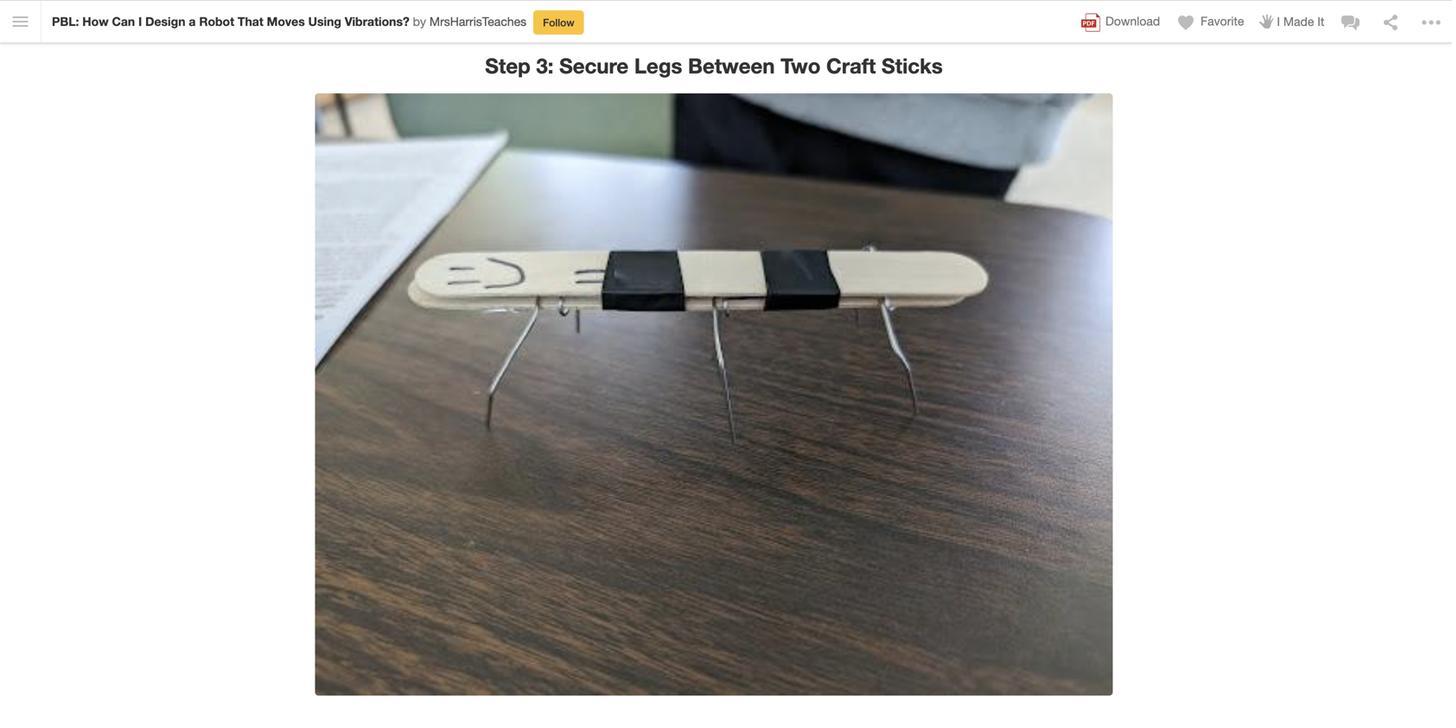 Task type: describe. For each thing, give the bounding box(es) containing it.
secure
[[560, 53, 629, 78]]

download
[[1106, 14, 1161, 29]]

follow
[[543, 17, 575, 29]]

i made it
[[1278, 14, 1325, 29]]

by
[[413, 14, 426, 29]]

download button
[[1081, 12, 1161, 33]]

pbl:
[[52, 14, 79, 29]]

two
[[781, 53, 821, 78]]

vibrations?
[[345, 14, 410, 29]]

legs
[[635, 53, 683, 78]]

can
[[112, 14, 135, 29]]

that
[[238, 14, 264, 29]]

robot
[[199, 14, 234, 29]]

i inside button
[[1278, 14, 1281, 29]]

how
[[82, 14, 109, 29]]

imadeit image
[[1259, 13, 1276, 25]]

secure legs between two craft sticks image
[[315, 94, 1114, 696]]

moves
[[267, 14, 305, 29]]

3:
[[537, 53, 554, 78]]

it
[[1318, 14, 1325, 29]]

mrsharristeaches
[[430, 14, 527, 29]]

step 3: secure legs between two craft sticks
[[485, 53, 943, 78]]

design
[[145, 14, 186, 29]]



Task type: vqa. For each thing, say whether or not it's contained in the screenshot.
'Cake' link associated with Oreo Bundt Cake
no



Task type: locate. For each thing, give the bounding box(es) containing it.
favorite button
[[1176, 12, 1245, 33]]

i made it button
[[1259, 13, 1325, 30]]

favorite
[[1201, 14, 1245, 29]]

sticks
[[882, 53, 943, 78]]

step
[[485, 53, 531, 78]]

a
[[189, 14, 196, 29]]

i right can
[[138, 14, 142, 29]]

pbl: how can i design a robot that moves using vibrations? by mrsharristeaches
[[52, 14, 527, 29]]

made
[[1284, 14, 1315, 29]]

1 horizontal spatial i
[[1278, 14, 1281, 29]]

mrsharristeaches link
[[430, 14, 527, 29]]

i right imadeit image
[[1278, 14, 1281, 29]]

between
[[688, 53, 775, 78]]

2 i from the left
[[1278, 14, 1281, 29]]

follow button
[[534, 11, 584, 35]]

0 horizontal spatial i
[[138, 14, 142, 29]]

1 i from the left
[[138, 14, 142, 29]]

i
[[138, 14, 142, 29], [1278, 14, 1281, 29]]

using
[[308, 14, 342, 29]]

craft
[[827, 53, 876, 78]]



